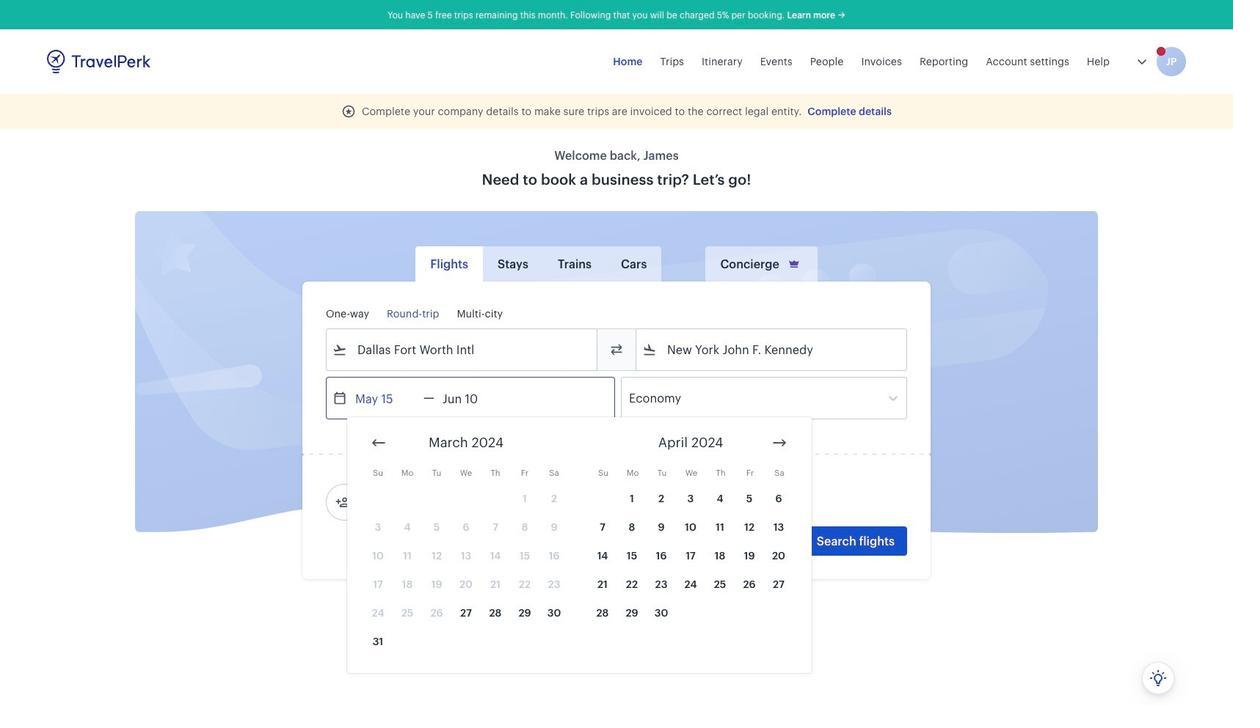 Task type: describe. For each thing, give the bounding box(es) containing it.
move backward to switch to the previous month. image
[[370, 435, 388, 452]]

calendar application
[[347, 418, 1233, 674]]

From search field
[[347, 338, 578, 362]]



Task type: vqa. For each thing, say whether or not it's contained in the screenshot.
Southwest Airlines image
no



Task type: locate. For each thing, give the bounding box(es) containing it.
To search field
[[657, 338, 887, 362]]

move forward to switch to the next month. image
[[771, 435, 788, 452]]

Add first traveler search field
[[350, 491, 503, 515]]

Depart text field
[[347, 378, 424, 419]]

Return text field
[[434, 378, 511, 419]]



